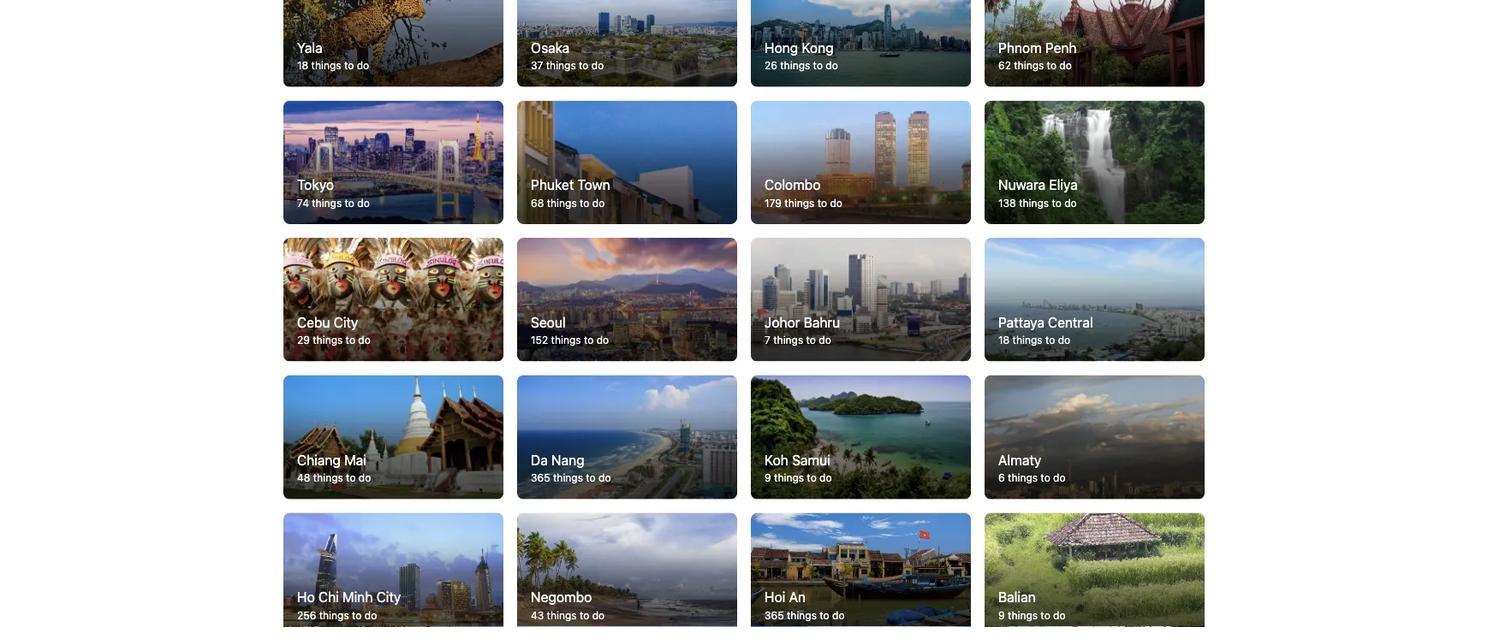 Task type: vqa. For each thing, say whether or not it's contained in the screenshot.
the Osaka
yes



Task type: describe. For each thing, give the bounding box(es) containing it.
phnom penh image
[[985, 0, 1205, 87]]

do inside hoi an 365 things to do
[[832, 610, 845, 622]]

phuket
[[531, 177, 574, 193]]

62
[[999, 59, 1011, 71]]

chiang mai 48 things to do
[[297, 452, 371, 484]]

to inside negombo 43 things to do
[[580, 610, 590, 622]]

256
[[297, 610, 316, 622]]

seoul image
[[517, 238, 737, 362]]

chiang
[[297, 452, 341, 468]]

pattaya
[[999, 314, 1045, 331]]

da
[[531, 452, 548, 468]]

almaty 6 things to do
[[999, 452, 1066, 484]]

do inside colombo 179 things to do
[[830, 197, 843, 209]]

things inside nuwara eliya 138 things to do
[[1019, 197, 1049, 209]]

koh samui image
[[751, 376, 971, 500]]

seoul
[[531, 314, 566, 331]]

things inside colombo 179 things to do
[[785, 197, 815, 209]]

things inside negombo 43 things to do
[[547, 610, 577, 622]]

do inside da nang 365 things to do
[[599, 472, 611, 484]]

ho chi minh city image
[[283, 513, 504, 628]]

179
[[765, 197, 782, 209]]

penh
[[1046, 39, 1077, 56]]

things inside seoul 152 things to do
[[551, 335, 581, 347]]

74
[[297, 197, 309, 209]]

29
[[297, 335, 310, 347]]

osaka 37 things to do
[[531, 39, 604, 71]]

cebu city image
[[283, 238, 504, 362]]

things inside phuket town 68 things to do
[[547, 197, 577, 209]]

an
[[789, 590, 806, 606]]

152
[[531, 335, 548, 347]]

to inside pattaya central 18 things to do
[[1046, 335, 1055, 347]]

to inside yala 18 things to do
[[344, 59, 354, 71]]

things inside yala 18 things to do
[[311, 59, 341, 71]]

do inside balian 9 things to do
[[1053, 610, 1066, 622]]

do inside johor bahru 7 things to do
[[819, 335, 831, 347]]

do inside osaka 37 things to do
[[592, 59, 604, 71]]

things inside johor bahru 7 things to do
[[774, 335, 803, 347]]

kong
[[802, 39, 834, 56]]

nuwara eliya 138 things to do
[[999, 177, 1078, 209]]

hong kong image
[[751, 0, 971, 87]]

yala image
[[283, 0, 504, 87]]

things inside da nang 365 things to do
[[553, 472, 583, 484]]

hoi
[[765, 590, 786, 606]]

hong kong 26 things to do
[[765, 39, 838, 71]]

6
[[999, 472, 1005, 484]]

to inside johor bahru 7 things to do
[[806, 335, 816, 347]]

do inside seoul 152 things to do
[[597, 335, 609, 347]]

ho
[[297, 590, 315, 606]]

to inside hong kong 26 things to do
[[813, 59, 823, 71]]

to inside phuket town 68 things to do
[[580, 197, 590, 209]]

phuket town 68 things to do
[[531, 177, 610, 209]]

to inside da nang 365 things to do
[[586, 472, 596, 484]]

johor bahru 7 things to do
[[765, 314, 840, 347]]

to inside balian 9 things to do
[[1041, 610, 1051, 622]]

37
[[531, 59, 543, 71]]

negombo image
[[517, 513, 737, 628]]

things inside chiang mai 48 things to do
[[313, 472, 343, 484]]

osaka
[[531, 39, 570, 56]]

48
[[297, 472, 310, 484]]

do inside hong kong 26 things to do
[[826, 59, 838, 71]]

to inside hoi an 365 things to do
[[820, 610, 830, 622]]

almaty image
[[985, 376, 1205, 500]]

to inside seoul 152 things to do
[[584, 335, 594, 347]]

365 for da
[[531, 472, 550, 484]]

things inside hoi an 365 things to do
[[787, 610, 817, 622]]

to inside phnom penh 62 things to do
[[1047, 59, 1057, 71]]

to inside the ho chi minh city 256 things to do
[[352, 610, 362, 622]]

balian image
[[985, 513, 1205, 628]]

mai
[[344, 452, 366, 468]]

to inside chiang mai 48 things to do
[[346, 472, 356, 484]]

town
[[578, 177, 610, 193]]

7
[[765, 335, 771, 347]]

almaty
[[999, 452, 1042, 468]]

bahru
[[804, 314, 840, 331]]

phnom
[[999, 39, 1042, 56]]

balian
[[999, 590, 1036, 606]]

johor
[[765, 314, 800, 331]]

minh
[[343, 590, 373, 606]]



Task type: locate. For each thing, give the bounding box(es) containing it.
cebu
[[297, 314, 330, 331]]

138
[[999, 197, 1016, 209]]

9 inside koh samui 9 things to do
[[765, 472, 771, 484]]

68
[[531, 197, 544, 209]]

things inside almaty 6 things to do
[[1008, 472, 1038, 484]]

things down osaka
[[546, 59, 576, 71]]

do inside yala 18 things to do
[[357, 59, 369, 71]]

18 down yala
[[297, 59, 309, 71]]

1 vertical spatial 9
[[999, 610, 1005, 622]]

do inside koh samui 9 things to do
[[820, 472, 832, 484]]

26
[[765, 59, 778, 71]]

365
[[531, 472, 550, 484], [765, 610, 784, 622]]

things down the nuwara
[[1019, 197, 1049, 209]]

365 inside da nang 365 things to do
[[531, 472, 550, 484]]

do inside chiang mai 48 things to do
[[359, 472, 371, 484]]

things down the seoul
[[551, 335, 581, 347]]

da nang 365 things to do
[[531, 452, 611, 484]]

colombo
[[765, 177, 821, 193]]

tokyo
[[297, 177, 334, 193]]

hong
[[765, 39, 798, 56]]

koh
[[765, 452, 789, 468]]

chiang mai image
[[283, 376, 504, 500]]

tokyo image
[[283, 101, 504, 224]]

to inside colombo 179 things to do
[[818, 197, 827, 209]]

things inside the cebu city 29 things to do
[[313, 335, 343, 347]]

things
[[311, 59, 341, 71], [546, 59, 576, 71], [780, 59, 810, 71], [1014, 59, 1044, 71], [312, 197, 342, 209], [547, 197, 577, 209], [785, 197, 815, 209], [1019, 197, 1049, 209], [313, 335, 343, 347], [551, 335, 581, 347], [774, 335, 803, 347], [1013, 335, 1043, 347], [313, 472, 343, 484], [553, 472, 583, 484], [774, 472, 804, 484], [1008, 472, 1038, 484], [319, 610, 349, 622], [547, 610, 577, 622], [787, 610, 817, 622], [1008, 610, 1038, 622]]

johor bahru image
[[751, 238, 971, 362]]

things down balian
[[1008, 610, 1038, 622]]

things inside phnom penh 62 things to do
[[1014, 59, 1044, 71]]

chi
[[318, 590, 339, 606]]

do
[[357, 59, 369, 71], [592, 59, 604, 71], [826, 59, 838, 71], [1060, 59, 1072, 71], [357, 197, 370, 209], [592, 197, 605, 209], [830, 197, 843, 209], [1065, 197, 1077, 209], [358, 335, 371, 347], [597, 335, 609, 347], [819, 335, 831, 347], [1058, 335, 1071, 347], [359, 472, 371, 484], [599, 472, 611, 484], [820, 472, 832, 484], [1053, 472, 1066, 484], [365, 610, 377, 622], [592, 610, 605, 622], [832, 610, 845, 622], [1053, 610, 1066, 622]]

do inside tokyo 74 things to do
[[357, 197, 370, 209]]

365 down hoi
[[765, 610, 784, 622]]

0 vertical spatial city
[[334, 314, 358, 331]]

1 vertical spatial 18
[[999, 335, 1010, 347]]

samui
[[792, 452, 830, 468]]

1 vertical spatial 365
[[765, 610, 784, 622]]

1 horizontal spatial 18
[[999, 335, 1010, 347]]

do inside phuket town 68 things to do
[[592, 197, 605, 209]]

osaka image
[[517, 0, 737, 87]]

do inside pattaya central 18 things to do
[[1058, 335, 1071, 347]]

to inside osaka 37 things to do
[[579, 59, 589, 71]]

0 vertical spatial 9
[[765, 472, 771, 484]]

0 horizontal spatial 18
[[297, 59, 309, 71]]

things inside koh samui 9 things to do
[[774, 472, 804, 484]]

1 horizontal spatial city
[[376, 590, 401, 606]]

to inside tokyo 74 things to do
[[345, 197, 355, 209]]

city right cebu
[[334, 314, 358, 331]]

pattaya central image
[[985, 238, 1205, 362]]

to inside almaty 6 things to do
[[1041, 472, 1051, 484]]

things down nang
[[553, 472, 583, 484]]

hoi an image
[[751, 513, 971, 628]]

things down johor at the right of the page
[[774, 335, 803, 347]]

do inside almaty 6 things to do
[[1053, 472, 1066, 484]]

things inside hong kong 26 things to do
[[780, 59, 810, 71]]

nang
[[552, 452, 585, 468]]

things down 'koh'
[[774, 472, 804, 484]]

18 inside pattaya central 18 things to do
[[999, 335, 1010, 347]]

365 down da
[[531, 472, 550, 484]]

9 inside balian 9 things to do
[[999, 610, 1005, 622]]

do inside negombo 43 things to do
[[592, 610, 605, 622]]

0 vertical spatial 18
[[297, 59, 309, 71]]

43
[[531, 610, 544, 622]]

things down cebu
[[313, 335, 343, 347]]

things inside pattaya central 18 things to do
[[1013, 335, 1043, 347]]

things down colombo
[[785, 197, 815, 209]]

1 horizontal spatial 9
[[999, 610, 1005, 622]]

do inside phnom penh 62 things to do
[[1060, 59, 1072, 71]]

eliya
[[1049, 177, 1078, 193]]

phnom penh 62 things to do
[[999, 39, 1077, 71]]

18
[[297, 59, 309, 71], [999, 335, 1010, 347]]

9 down balian
[[999, 610, 1005, 622]]

things down hong
[[780, 59, 810, 71]]

to inside koh samui 9 things to do
[[807, 472, 817, 484]]

colombo image
[[751, 101, 971, 224]]

koh samui 9 things to do
[[765, 452, 832, 484]]

balian 9 things to do
[[999, 590, 1066, 622]]

things down negombo
[[547, 610, 577, 622]]

city right the minh
[[376, 590, 401, 606]]

phuket town image
[[517, 101, 737, 224]]

to inside nuwara eliya 138 things to do
[[1052, 197, 1062, 209]]

do inside the cebu city 29 things to do
[[358, 335, 371, 347]]

ho chi minh city 256 things to do
[[297, 590, 401, 622]]

seoul 152 things to do
[[531, 314, 609, 347]]

pattaya central 18 things to do
[[999, 314, 1093, 347]]

things down chi
[[319, 610, 349, 622]]

things down phuket
[[547, 197, 577, 209]]

0 horizontal spatial 365
[[531, 472, 550, 484]]

1 horizontal spatial 365
[[765, 610, 784, 622]]

do inside the ho chi minh city 256 things to do
[[365, 610, 377, 622]]

0 horizontal spatial 9
[[765, 472, 771, 484]]

things down yala
[[311, 59, 341, 71]]

9
[[765, 472, 771, 484], [999, 610, 1005, 622]]

negombo 43 things to do
[[531, 590, 605, 622]]

things down the pattaya
[[1013, 335, 1043, 347]]

things down an
[[787, 610, 817, 622]]

18 inside yala 18 things to do
[[297, 59, 309, 71]]

colombo 179 things to do
[[765, 177, 843, 209]]

things inside osaka 37 things to do
[[546, 59, 576, 71]]

to
[[344, 59, 354, 71], [579, 59, 589, 71], [813, 59, 823, 71], [1047, 59, 1057, 71], [345, 197, 355, 209], [580, 197, 590, 209], [818, 197, 827, 209], [1052, 197, 1062, 209], [346, 335, 355, 347], [584, 335, 594, 347], [806, 335, 816, 347], [1046, 335, 1055, 347], [346, 472, 356, 484], [586, 472, 596, 484], [807, 472, 817, 484], [1041, 472, 1051, 484], [352, 610, 362, 622], [580, 610, 590, 622], [820, 610, 830, 622], [1041, 610, 1051, 622]]

yala
[[297, 39, 323, 56]]

9 down 'koh'
[[765, 472, 771, 484]]

hoi an 365 things to do
[[765, 590, 845, 622]]

things inside the ho chi minh city 256 things to do
[[319, 610, 349, 622]]

things down almaty
[[1008, 472, 1038, 484]]

city inside the cebu city 29 things to do
[[334, 314, 358, 331]]

nuwara
[[999, 177, 1046, 193]]

things inside tokyo 74 things to do
[[312, 197, 342, 209]]

365 for hoi
[[765, 610, 784, 622]]

things down phnom
[[1014, 59, 1044, 71]]

central
[[1048, 314, 1093, 331]]

0 vertical spatial 365
[[531, 472, 550, 484]]

to inside the cebu city 29 things to do
[[346, 335, 355, 347]]

1 vertical spatial city
[[376, 590, 401, 606]]

0 horizontal spatial city
[[334, 314, 358, 331]]

tokyo 74 things to do
[[297, 177, 370, 209]]

yala 18 things to do
[[297, 39, 369, 71]]

city
[[334, 314, 358, 331], [376, 590, 401, 606]]

18 down the pattaya
[[999, 335, 1010, 347]]

365 inside hoi an 365 things to do
[[765, 610, 784, 622]]

city inside the ho chi minh city 256 things to do
[[376, 590, 401, 606]]

nuwara eliya image
[[985, 101, 1205, 224]]

da nang image
[[517, 376, 737, 500]]

things down tokyo
[[312, 197, 342, 209]]

things down chiang
[[313, 472, 343, 484]]

things inside balian 9 things to do
[[1008, 610, 1038, 622]]

negombo
[[531, 590, 592, 606]]

do inside nuwara eliya 138 things to do
[[1065, 197, 1077, 209]]

cebu city 29 things to do
[[297, 314, 371, 347]]



